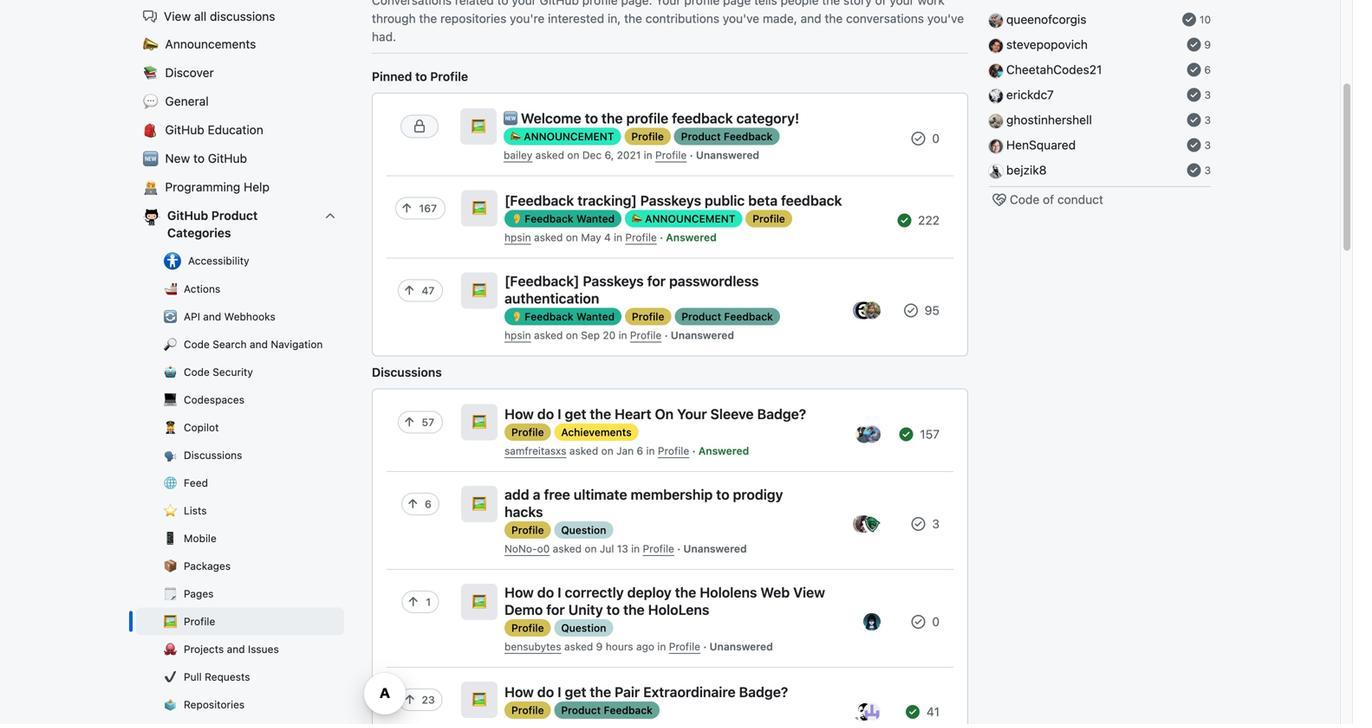 Task type: vqa. For each thing, say whether or not it's contained in the screenshot.
Product Feedback corresponding to [Feedback] Passkeys for passwordless authentication
yes



Task type: locate. For each thing, give the bounding box(es) containing it.
lists
[[184, 505, 207, 517]]

2 how from the top
[[505, 585, 534, 601]]

how do i get the heart on your sleeve badge? link
[[505, 406, 806, 423]]

👂 feedback wanted link down [feedback
[[505, 210, 622, 228]]

@swagmane image
[[864, 704, 881, 721]]

mobile
[[184, 533, 217, 545]]

1 your from the left
[[512, 0, 537, 7]]

asked for [feedback tracking] passkeys public beta feedback
[[534, 231, 563, 244]]

product down passwordless
[[682, 311, 721, 323]]

2 vertical spatial 📣
[[632, 213, 642, 225]]

🗳️
[[164, 697, 177, 714]]

1 👂 feedback wanted link from the top
[[505, 210, 622, 228]]

1 question link from the top
[[554, 522, 613, 539]]

0 vertical spatial wanted
[[577, 213, 615, 225]]

feedback for bottommost product feedback link
[[604, 705, 653, 717]]

announcements
[[165, 37, 256, 51]]

to right new
[[193, 151, 205, 166]]

2 vertical spatial arrow up image
[[403, 694, 417, 708]]

3 check circle image from the top
[[912, 616, 926, 630]]

1 horizontal spatial profile
[[626, 110, 669, 127]]

how up samfreitasxs link
[[505, 406, 534, 423]]

profile down pages
[[184, 616, 215, 628]]

profile link down demo
[[505, 620, 551, 637]]

unanswered up "public"
[[696, 149, 760, 161]]

0 horizontal spatial discussions
[[184, 449, 242, 462]]

security
[[213, 366, 253, 378]]

0 vertical spatial 📣
[[143, 35, 158, 55]]

1 get from the top
[[565, 406, 587, 423]]

asked for 🆕 welcome to the profile feedback category!
[[535, 149, 564, 161]]

arrow up image for add a free ultimate membership to prodigy hacks
[[406, 498, 420, 512]]

projects
[[184, 644, 224, 656]]

in right 4
[[614, 231, 623, 244]]

0 vertical spatial 9
[[1205, 39, 1211, 51]]

queenofcorgis
[[1007, 12, 1087, 26]]

arrow up image inside 47 button
[[402, 284, 416, 298]]

github down general
[[165, 123, 204, 137]]

answered down [feedback tracking] passkeys public beta feedback 'link'
[[666, 231, 717, 244]]

hpsin link for [feedback] passkeys for passwordless authentication
[[505, 329, 531, 342]]

🎒 github education
[[143, 121, 263, 141]]

programming
[[165, 180, 240, 194]]

🖼️ right locked icon
[[472, 117, 486, 136]]

1 👂 feedback wanted from the top
[[512, 213, 615, 225]]

product feedback link for 🆕 welcome to the profile feedback category!
[[674, 128, 780, 145]]

issues
[[248, 644, 279, 656]]

1 vertical spatial i
[[558, 585, 561, 601]]

0 vertical spatial check circle image
[[912, 132, 926, 146]]

sep
[[581, 329, 600, 342]]

hpsin link down [feedback
[[505, 231, 531, 244]]

0 horizontal spatial for
[[546, 602, 565, 619]]

1 vertical spatial product feedback
[[682, 311, 773, 323]]

1 vertical spatial announcement
[[645, 213, 736, 225]]

how inside how do i correctly deploy the hololens web view demo for unity to the hololens
[[505, 585, 534, 601]]

conversations related to your github profile page. your profile page tells people the story of your work through the repositories you're interested in, the contributions you've made, and the conversations you've had.
[[372, 0, 964, 44]]

your up "you're" at left top
[[512, 0, 537, 7]]

📣 for right 📣 announcement 'link'
[[632, 213, 642, 225]]

0 vertical spatial arrow up image
[[406, 498, 420, 512]]

1 vertical spatial view
[[793, 585, 825, 601]]

how inside "link"
[[505, 406, 534, 423]]

0 vertical spatial 📣 announcement link
[[504, 128, 621, 145]]

i left the correctly
[[558, 585, 561, 601]]

on left the 'dec' on the left of the page
[[567, 149, 580, 161]]

1 horizontal spatial of
[[1043, 192, 1054, 207]]

2 👂 feedback wanted link from the top
[[505, 308, 622, 326]]

0 vertical spatial list
[[372, 93, 968, 357]]

your up contributions
[[656, 0, 681, 7]]

to inside 'conversations related to your github profile page. your profile page tells people the story of your work through the repositories you're interested in, the contributions you've made, and the conversations you've had.'
[[497, 0, 509, 7]]

2 hpsin link from the top
[[505, 329, 531, 342]]

codespaces
[[184, 394, 244, 406]]

3 inside 'list'
[[929, 517, 940, 532]]

arrow up image for how
[[403, 416, 416, 430]]

hpsin asked on may 4 in profile · answered
[[505, 231, 717, 244]]

1 horizontal spatial 📣 announcement
[[632, 213, 736, 225]]

1 vertical spatial for
[[546, 602, 565, 619]]

hololens
[[648, 602, 710, 619]]

question link down unity
[[554, 620, 613, 637]]

product down 🆕 welcome to the profile feedback category! on the top of page
[[681, 131, 721, 143]]

to inside add a free ultimate membership to prodigy hacks
[[716, 487, 730, 503]]

i inside "link"
[[558, 406, 561, 423]]

0 vertical spatial get
[[565, 406, 587, 423]]

github inside 🆕 new to github
[[208, 151, 247, 166]]

github down education at the top left of page
[[208, 151, 247, 166]]

1 vertical spatial passkeys
[[583, 273, 644, 290]]

0 vertical spatial answered
[[666, 231, 717, 244]]

your inside 'conversations related to your github profile page. your profile page tells people the story of your work through the repositories you're interested in, the contributions you've made, and the conversations you've had.'
[[656, 0, 681, 7]]

3 for erickdc7
[[1205, 89, 1211, 101]]

arrow up image
[[406, 498, 420, 512], [406, 596, 420, 610], [403, 694, 417, 708]]

wanted
[[577, 213, 615, 225], [577, 311, 615, 323]]

🖼️ for how do i correctly deploy the hololens web view demo for unity to the hololens
[[473, 594, 486, 612]]

to left prodigy
[[716, 487, 730, 503]]

of inside 'conversations related to your github profile page. your profile page tells people the story of your work through the repositories you're interested in, the contributions you've made, and the conversations you've had.'
[[875, 0, 887, 7]]

the left pair
[[590, 684, 611, 701]]

cheetahcodes21
[[1007, 62, 1102, 77]]

profile inside 'list'
[[626, 110, 669, 127]]

2 do from the top
[[537, 585, 554, 601]]

0 vertical spatial announcement
[[524, 131, 614, 143]]

0 horizontal spatial you've
[[723, 11, 760, 26]]

0 vertical spatial code
[[1010, 192, 1040, 207]]

profile up bailey asked on dec 6, 2021 in profile · unanswered at the top of page
[[626, 110, 669, 127]]

passkeys
[[640, 192, 701, 209], [583, 273, 644, 290]]

· down [feedback tracking] passkeys public beta feedback 'link'
[[660, 231, 663, 244]]

@bejzik8 image
[[989, 165, 1003, 178]]

answered for heart
[[699, 445, 749, 458]]

47
[[422, 285, 435, 297]]

do inside "link"
[[537, 406, 554, 423]]

🖼️ for [feedback] passkeys for passwordless authentication
[[473, 282, 486, 300]]

feedback for 👂 feedback wanted link corresponding to [feedback
[[525, 213, 574, 225]]

check circle fill image
[[1187, 38, 1201, 52], [1187, 63, 1201, 77], [1187, 163, 1201, 177], [898, 214, 912, 228], [900, 428, 913, 442]]

discover
[[165, 65, 214, 80]]

1 👂 from the top
[[512, 213, 522, 225]]

wanted for passkeys
[[577, 311, 615, 323]]

arrow up image for [feedback
[[400, 202, 414, 216]]

0 vertical spatial question
[[561, 525, 606, 537]]

made,
[[763, 11, 797, 26]]

📣 down "comment discussion" icon
[[143, 35, 158, 55]]

profile inside 🖼️ profile
[[184, 616, 215, 628]]

3 for ghostinhershell
[[1205, 114, 1211, 126]]

repositories
[[184, 699, 245, 711]]

1 vertical spatial how
[[505, 585, 534, 601]]

🧑‍💻 programming help
[[143, 178, 270, 198]]

0 vertical spatial do
[[537, 406, 554, 423]]

1 hpsin link from the top
[[505, 231, 531, 244]]

discussions down copilot
[[184, 449, 242, 462]]

asked down [feedback
[[534, 231, 563, 244]]

a
[[533, 487, 541, 503]]

hacks
[[505, 504, 543, 521]]

erickdc7
[[1007, 88, 1054, 102]]

do down bensubytes link
[[537, 684, 554, 701]]

1 question from the top
[[561, 525, 606, 537]]

check circle image right @bensubytes icon
[[912, 616, 926, 630]]

question link up "jul"
[[554, 522, 613, 539]]

get inside how do i get the pair extraordinaire badge? link
[[565, 684, 587, 701]]

🖼️ up 🐙
[[164, 614, 177, 631]]

code inside code of conduct link
[[1010, 192, 1040, 207]]

asked down authentication
[[534, 329, 563, 342]]

people
[[781, 0, 819, 7]]

0 link
[[912, 131, 940, 146], [912, 615, 940, 630]]

answered for feedback
[[666, 231, 717, 244]]

in for passwordless
[[619, 329, 627, 342]]

🖼️ right 57
[[473, 414, 486, 432]]

⭐ lists
[[164, 503, 207, 520]]

1 vertical spatial hpsin
[[505, 329, 531, 342]]

0 right @bensubytes icon
[[929, 615, 940, 630]]

discussions up 57
[[372, 365, 442, 380]]

0 link right @bensubytes icon
[[912, 615, 940, 630]]

code right '🤖'
[[184, 366, 210, 378]]

41
[[924, 705, 940, 720]]

2 👂 feedback wanted from the top
[[512, 311, 615, 323]]

0 vertical spatial for
[[647, 273, 666, 290]]

📱 mobile
[[164, 531, 217, 547]]

👂 down authentication
[[512, 311, 522, 323]]

0 horizontal spatial view
[[164, 9, 191, 23]]

🆕 up bailey
[[504, 110, 518, 127]]

do for how do i correctly deploy the hololens web view demo for unity to the hololens
[[537, 585, 554, 601]]

📣 for topmost 📣 announcement 'link'
[[511, 131, 521, 143]]

0 vertical spatial view
[[164, 9, 191, 23]]

🆕 welcome to the profile feedback category!
[[504, 110, 800, 127]]

2 check circle image from the top
[[912, 518, 926, 532]]

🖼️ left add
[[473, 496, 486, 514]]

222
[[915, 213, 940, 228]]

add
[[505, 487, 529, 503]]

product feedback link down passwordless
[[675, 308, 780, 326]]

check circle image right @nono o0 icon
[[912, 518, 926, 532]]

how do i correctly deploy the hololens web view demo for unity to the hololens link
[[505, 585, 841, 619]]

1 vertical spatial check circle image
[[912, 518, 926, 532]]

[feedback
[[505, 192, 574, 209]]

0 vertical spatial your
[[656, 0, 681, 7]]

1 vertical spatial arrow up image
[[402, 284, 416, 298]]

0 vertical spatial arrow up image
[[400, 202, 414, 216]]

arrow up image inside 6 button
[[406, 498, 420, 512]]

1 horizontal spatial announcement
[[645, 213, 736, 225]]

feedback right beta
[[781, 192, 842, 209]]

asked down achievements
[[570, 445, 598, 458]]

0 horizontal spatial 📣 announcement link
[[504, 128, 621, 145]]

2 get from the top
[[565, 684, 587, 701]]

answered down 'sleeve'
[[699, 445, 749, 458]]

discussions inside 🗣️ discussions
[[184, 449, 242, 462]]

2 vertical spatial do
[[537, 684, 554, 701]]

@stevepopovich image
[[989, 39, 1003, 53]]

0 vertical spatial 👂 feedback wanted link
[[505, 210, 622, 228]]

· down [feedback] passkeys for passwordless authentication 'link'
[[665, 329, 668, 342]]

6 down 57 button
[[425, 499, 432, 511]]

· up membership
[[692, 445, 696, 458]]

2 vertical spatial check circle image
[[912, 616, 926, 630]]

check circle fill image for bejzik8
[[1187, 163, 1201, 177]]

2 vertical spatial code
[[184, 366, 210, 378]]

code of conduct link
[[989, 187, 1211, 212]]

profile down [feedback] passkeys for passwordless authentication 'link'
[[632, 311, 665, 323]]

1 vertical spatial your
[[677, 406, 707, 423]]

2 vertical spatial arrow up image
[[403, 416, 416, 430]]

question for correctly
[[561, 623, 606, 635]]

code inside 🤖 code security
[[184, 366, 210, 378]]

1 vertical spatial get
[[565, 684, 587, 701]]

in right 13
[[631, 543, 640, 556]]

the left story
[[822, 0, 840, 7]]

2 hpsin from the top
[[505, 329, 531, 342]]

product feedback link down pair
[[554, 702, 660, 720]]

arrow up image inside 167 button
[[400, 202, 414, 216]]

1 0 from the top
[[929, 131, 940, 146]]

profile link up samfreitasxs link
[[505, 424, 551, 441]]

0 link left @hensquared "image"
[[912, 131, 940, 146]]

1 i from the top
[[558, 406, 561, 423]]

feedback inside 'link'
[[781, 192, 842, 209]]

👂 for [feedback tracking] passkeys public beta feedback
[[512, 213, 522, 225]]

1 wanted from the top
[[577, 213, 615, 225]]

product
[[681, 131, 721, 143], [211, 209, 258, 223], [682, 311, 721, 323], [561, 705, 601, 717]]

do for how do i get the heart on your sleeve badge?
[[537, 406, 554, 423]]

2 0 from the top
[[929, 615, 940, 630]]

for inside [feedback] passkeys for passwordless authentication
[[647, 273, 666, 290]]

📣 announcement
[[511, 131, 614, 143], [632, 213, 736, 225]]

· down hololens
[[703, 641, 707, 653]]

0 vertical spatial 📣 announcement
[[511, 131, 614, 143]]

pair
[[615, 684, 640, 701]]

2 question from the top
[[561, 623, 606, 635]]

github up categories
[[167, 209, 208, 223]]

0 vertical spatial 0 link
[[912, 131, 940, 146]]

product for bottommost product feedback link
[[561, 705, 601, 717]]

@kayleexx image
[[856, 516, 873, 533]]

1 horizontal spatial 📣
[[511, 131, 521, 143]]

bailey asked on dec 6, 2021 in profile · unanswered
[[504, 149, 760, 161]]

📣
[[143, 35, 158, 55], [511, 131, 521, 143], [632, 213, 642, 225]]

repositories
[[440, 11, 507, 26]]

1 vertical spatial answered
[[699, 445, 749, 458]]

1 vertical spatial discussions
[[184, 449, 242, 462]]

your inside "link"
[[677, 406, 707, 423]]

2 list from the top
[[372, 389, 968, 725]]

hpsin link
[[505, 231, 531, 244], [505, 329, 531, 342]]

on left the may
[[566, 231, 578, 244]]

badge?
[[757, 406, 806, 423], [739, 684, 788, 701]]

bejzik8 link
[[1007, 163, 1047, 177]]

arrow up image left 167
[[400, 202, 414, 216]]

announcement for right 📣 announcement 'link'
[[645, 213, 736, 225]]

hours
[[606, 641, 633, 653]]

nono-o0 link
[[505, 543, 550, 556]]

and inside 'conversations related to your github profile page. your profile page tells people the story of your work through the repositories you're interested in, the contributions you've made, and the conversations you've had.'
[[801, 11, 822, 26]]

product for product feedback link related to [feedback] passkeys for passwordless authentication
[[682, 311, 721, 323]]

asked down unity
[[564, 641, 593, 653]]

product feedback link
[[674, 128, 780, 145], [675, 308, 780, 326], [554, 702, 660, 720]]

3 do from the top
[[537, 684, 554, 701]]

ghostinhershell link
[[1007, 113, 1092, 127]]

feedback left the category!
[[672, 110, 733, 127]]

i for how do i correctly deploy the hololens web view demo for unity to the hololens
[[558, 585, 561, 601]]

1 vertical spatial 0 link
[[912, 615, 940, 630]]

1 vertical spatial question
[[561, 623, 606, 635]]

📚
[[143, 64, 158, 84]]

on for welcome
[[567, 149, 580, 161]]

0 vertical spatial passkeys
[[640, 192, 701, 209]]

bensubytes link
[[505, 641, 561, 653]]

arrow up image inside 1 button
[[406, 596, 420, 610]]

i for how do i get the heart on your sleeve badge?
[[558, 406, 561, 423]]

code for 🤖
[[184, 366, 210, 378]]

0 horizontal spatial 9
[[596, 641, 603, 653]]

hensquared link
[[1007, 138, 1076, 152]]

in right 2021
[[644, 149, 653, 161]]

1 vertical spatial of
[[1043, 192, 1054, 207]]

get up achievements link
[[565, 406, 587, 423]]

🐙 projects and issues
[[164, 642, 279, 658]]

product feedback for 🆕 welcome to the profile feedback category!
[[681, 131, 773, 143]]

2 horizontal spatial profile
[[684, 0, 720, 7]]

arrow up image left 1
[[406, 596, 420, 610]]

📣 announcement link down welcome
[[504, 128, 621, 145]]

2 vertical spatial 6
[[425, 499, 432, 511]]

1 horizontal spatial view
[[793, 585, 825, 601]]

feedback down authentication
[[525, 311, 574, 323]]

2 wanted from the top
[[577, 311, 615, 323]]

feedback
[[672, 110, 733, 127], [781, 192, 842, 209]]

free
[[544, 487, 570, 503]]

0 vertical spatial of
[[875, 0, 887, 7]]

2 horizontal spatial 📣
[[632, 213, 642, 225]]

prodigy
[[733, 487, 783, 503]]

you've down page
[[723, 11, 760, 26]]

in
[[644, 149, 653, 161], [614, 231, 623, 244], [619, 329, 627, 342], [646, 445, 655, 458], [631, 543, 640, 556], [658, 641, 666, 653]]

asked right bailey
[[535, 149, 564, 161]]

how
[[505, 406, 534, 423], [505, 585, 534, 601], [505, 684, 534, 701]]

how for how do i get the heart on your sleeve badge?
[[505, 406, 534, 423]]

1 vertical spatial arrow up image
[[406, 596, 420, 610]]

0 vertical spatial 👂
[[512, 213, 522, 225]]

code of conduct image
[[993, 193, 1007, 207]]

1 hpsin from the top
[[505, 231, 531, 244]]

1 vertical spatial 👂
[[512, 311, 522, 323]]

157
[[917, 427, 940, 442]]

1 vertical spatial question link
[[554, 620, 613, 637]]

hpsin link for [feedback tracking] passkeys public beta feedback
[[505, 231, 531, 244]]

check circle fill image
[[1183, 13, 1196, 26], [1187, 88, 1201, 102], [1187, 113, 1201, 127], [1187, 138, 1201, 152], [906, 706, 920, 720]]

1 horizontal spatial your
[[890, 0, 915, 7]]

arrow up image for how do i correctly deploy the hololens web view demo for unity to the hololens
[[406, 596, 420, 610]]

arrow up image left 57
[[403, 416, 416, 430]]

conversations
[[846, 11, 924, 26]]

0 vertical spatial how
[[505, 406, 534, 423]]

check circle image
[[912, 132, 926, 146], [912, 518, 926, 532], [912, 616, 926, 630]]

0 vertical spatial 6
[[1205, 64, 1211, 76]]

arrow up image
[[400, 202, 414, 216], [402, 284, 416, 298], [403, 416, 416, 430]]

167
[[419, 203, 437, 215]]

1 vertical spatial 📣 announcement link
[[625, 210, 743, 228]]

i inside how do i correctly deploy the hololens web view demo for unity to the hololens
[[558, 585, 561, 601]]

list
[[372, 93, 968, 357], [372, 389, 968, 725]]

0 vertical spatial product feedback
[[681, 131, 773, 143]]

· for correctly
[[703, 641, 707, 653]]

@samfreitasxs image
[[864, 426, 881, 443]]

🖼️ left demo
[[473, 594, 486, 612]]

2 vertical spatial i
[[558, 684, 561, 701]]

profile link right 20
[[630, 329, 662, 342]]

🖼️ for [feedback tracking] passkeys public beta feedback
[[473, 200, 486, 218]]

0 horizontal spatial 🆕
[[143, 149, 158, 169]]

for left unity
[[546, 602, 565, 619]]

question link for correctly
[[554, 620, 613, 637]]

passkeys inside 'link'
[[640, 192, 701, 209]]

1 you've from the left
[[723, 11, 760, 26]]

on left sep
[[566, 329, 578, 342]]

🎒
[[143, 121, 158, 141]]

3 i from the top
[[558, 684, 561, 701]]

check circle image inside 3 link
[[912, 518, 926, 532]]

you've
[[723, 11, 760, 26], [928, 11, 964, 26]]

your
[[512, 0, 537, 7], [890, 0, 915, 7]]

0 horizontal spatial of
[[875, 0, 887, 7]]

0 horizontal spatial 6
[[425, 499, 432, 511]]

of left conduct on the top of the page
[[1043, 192, 1054, 207]]

category!
[[737, 110, 800, 127]]

do inside how do i correctly deploy the hololens web view demo for unity to the hololens
[[537, 585, 554, 601]]

🖼️ for add a free ultimate membership to prodigy hacks
[[473, 496, 486, 514]]

0 vertical spatial badge?
[[757, 406, 806, 423]]

1 horizontal spatial 6
[[637, 445, 643, 458]]

2 vertical spatial product feedback link
[[554, 702, 660, 720]]

9 left hours
[[596, 641, 603, 653]]

📣 announcements
[[143, 35, 256, 55]]

arrow up image left 47
[[402, 284, 416, 298]]

👂 feedback wanted down authentication
[[512, 311, 615, 323]]

announcement down [feedback tracking] passkeys public beta feedback 'link'
[[645, 213, 736, 225]]

profile right 20
[[630, 329, 662, 342]]

the up achievements link
[[590, 406, 611, 423]]

and
[[801, 11, 822, 26], [203, 311, 221, 323], [250, 338, 268, 351], [227, 644, 245, 656]]

1 vertical spatial feedback
[[781, 192, 842, 209]]

0 vertical spatial hpsin link
[[505, 231, 531, 244]]

1 vertical spatial 0
[[929, 615, 940, 630]]

product inside github product categories
[[211, 209, 258, 223]]

9
[[1205, 39, 1211, 51], [596, 641, 603, 653]]

github up interested at the top left of page
[[540, 0, 579, 7]]

welcome
[[521, 110, 581, 127]]

arrow up image inside 57 button
[[403, 416, 416, 430]]

🖼️ right 47
[[473, 282, 486, 300]]

👂 feedback wanted link down authentication
[[505, 308, 622, 326]]

0 vertical spatial hpsin
[[505, 231, 531, 244]]

code inside the 🔎 code search and navigation
[[184, 338, 210, 351]]

0 horizontal spatial your
[[512, 0, 537, 7]]

feedback down pair
[[604, 705, 653, 717]]

🆕 new to github
[[143, 149, 247, 169]]

📣 announcement link
[[504, 128, 621, 145], [625, 210, 743, 228]]

2 vertical spatial how
[[505, 684, 534, 701]]

check circle image for add a free ultimate membership to prodigy hacks
[[912, 518, 926, 532]]

👂 feedback wanted for [feedback]
[[512, 311, 615, 323]]

2 i from the top
[[558, 585, 561, 601]]

0 vertical spatial 🆕
[[504, 110, 518, 127]]

🗣️ discussions
[[164, 447, 242, 464]]

how up demo
[[505, 585, 534, 601]]

📦 packages
[[164, 558, 231, 575]]

locked image
[[413, 120, 427, 134]]

arrow up image inside 23 button
[[403, 694, 417, 708]]

hpsin for [feedback] passkeys for passwordless authentication
[[505, 329, 531, 342]]

the down page.
[[624, 11, 642, 26]]

2 👂 from the top
[[512, 311, 522, 323]]

i up achievements
[[558, 406, 561, 423]]

3 how from the top
[[505, 684, 534, 701]]

1 horizontal spatial 9
[[1205, 39, 1211, 51]]

discussions
[[372, 365, 442, 380], [184, 449, 242, 462]]

0 vertical spatial 0
[[929, 131, 940, 146]]

product for 🆕 welcome to the profile feedback category! product feedback link
[[681, 131, 721, 143]]

1 how from the top
[[505, 406, 534, 423]]

1 vertical spatial 🆕
[[143, 149, 158, 169]]

announcement for topmost 📣 announcement 'link'
[[524, 131, 614, 143]]

profile down demo
[[512, 623, 544, 635]]

1 vertical spatial product feedback link
[[675, 308, 780, 326]]

navigation
[[271, 338, 323, 351]]

95 link
[[904, 303, 940, 318]]

0 vertical spatial discussions
[[372, 365, 442, 380]]

1 horizontal spatial 🆕
[[504, 110, 518, 127]]

1 vertical spatial badge?
[[739, 684, 788, 701]]

code of conduct
[[1010, 192, 1104, 207]]

👩‍✈️
[[164, 420, 177, 437]]

passkeys down hpsin asked on may 4 in profile · answered
[[583, 273, 644, 290]]

get inside how do i get the heart on your sleeve badge? "link"
[[565, 406, 587, 423]]

in right jan
[[646, 445, 655, 458]]

1 vertical spatial hpsin link
[[505, 329, 531, 342]]

feedback for beta
[[781, 192, 842, 209]]

1 vertical spatial 📣
[[511, 131, 521, 143]]

feedback for product feedback link related to [feedback] passkeys for passwordless authentication
[[724, 311, 773, 323]]

1 do from the top
[[537, 406, 554, 423]]

6 button
[[401, 494, 440, 539]]

and left issues
[[227, 644, 245, 656]]

@schwa image
[[856, 302, 873, 319]]

on for tracking]
[[566, 231, 578, 244]]

57
[[422, 417, 435, 429]]

📣 up bailey
[[511, 131, 521, 143]]

🖼️ right 167
[[473, 200, 486, 218]]

2 question link from the top
[[554, 620, 613, 637]]

product feedback
[[681, 131, 773, 143], [682, 311, 773, 323], [561, 705, 653, 717]]



Task type: describe. For each thing, give the bounding box(es) containing it.
profile link down 'bensubytes'
[[505, 702, 551, 720]]

💬 general
[[143, 92, 209, 112]]

profile up samfreitasxs link
[[512, 427, 544, 439]]

check circle image for how do i correctly deploy the hololens web view demo for unity to the hololens
[[912, 616, 926, 630]]

👂 feedback wanted for [feedback
[[512, 213, 615, 225]]

all
[[194, 9, 207, 23]]

check circle fill image inside 41 link
[[906, 706, 920, 720]]

1 0 link from the top
[[912, 131, 940, 146]]

the down the deploy
[[623, 602, 645, 619]]

🔄 api and webhooks
[[164, 309, 275, 326]]

1 horizontal spatial 📣 announcement link
[[625, 210, 743, 228]]

2 vertical spatial product feedback
[[561, 705, 653, 717]]

profile link right 13
[[643, 543, 674, 556]]

check circle fill image for hensquared
[[1187, 138, 1201, 152]]

on for passkeys
[[566, 329, 578, 342]]

authentication
[[505, 290, 599, 307]]

profile link right 4
[[625, 231, 657, 244]]

to inside 🆕 new to github
[[193, 151, 205, 166]]

github inside 🎒 github education
[[165, 123, 204, 137]]

🔎
[[164, 336, 177, 353]]

🆕 welcome to the profile feedback category! link
[[504, 110, 800, 127]]

@hpsin image
[[864, 302, 881, 319]]

github inside 'conversations related to your github profile page. your profile page tells people the story of your work through the repositories you're interested in, the contributions you've made, and the conversations you've had.'
[[540, 0, 579, 7]]

profile down beta
[[753, 213, 785, 225]]

conversations
[[372, 0, 452, 7]]

the inside how do i get the pair extraordinaire badge? link
[[590, 684, 611, 701]]

tracking]
[[578, 192, 637, 209]]

@nono o0 image
[[864, 516, 881, 533]]

🚢 actions
[[164, 281, 220, 298]]

check circle fill image for ghostinhershell
[[1187, 113, 1201, 127]]

feedback for 🆕 welcome to the profile feedback category! product feedback link
[[724, 131, 773, 143]]

profile link down hololens
[[669, 641, 701, 653]]

0 for first 0 link from the bottom
[[929, 615, 940, 630]]

🆕 for 🆕 new to github
[[143, 149, 158, 169]]

🆕 for 🆕 welcome to the profile feedback category!
[[504, 110, 518, 127]]

through
[[372, 11, 416, 26]]

[feedback tracking] passkeys public beta feedback link
[[505, 192, 842, 209]]

passkeys inside [feedback] passkeys for passwordless authentication
[[583, 273, 644, 290]]

1 list from the top
[[372, 93, 968, 357]]

had.
[[372, 29, 396, 44]]

0 horizontal spatial profile
[[582, 0, 618, 7]]

check circle fill image inside 157 link
[[900, 428, 913, 442]]

sleeve
[[711, 406, 754, 423]]

@semigradsky image
[[856, 426, 873, 443]]

· for passwordless
[[665, 329, 668, 342]]

@queenofcorgis image
[[989, 14, 1003, 28]]

how do i get the pair extraordinaire badge?
[[505, 684, 788, 701]]

arrow up image for how do i get the pair extraordinaire badge?
[[403, 694, 417, 708]]

cheetahcodes21 link
[[1007, 62, 1102, 77]]

view all discussions link
[[136, 3, 344, 30]]

work
[[918, 0, 945, 7]]

profile link down beta
[[746, 210, 792, 228]]

2021
[[617, 149, 641, 161]]

in for correctly
[[658, 641, 666, 653]]

profile link down 🆕 welcome to the profile feedback category! on the top of page
[[625, 128, 671, 145]]

[feedback] passkeys for passwordless authentication link
[[505, 273, 824, 307]]

for inside how do i correctly deploy the hololens web view demo for unity to the hololens
[[546, 602, 565, 619]]

how for how do i correctly deploy the hololens web view demo for unity to the hololens
[[505, 585, 534, 601]]

2 0 link from the top
[[912, 615, 940, 630]]

ultimate
[[574, 487, 627, 503]]

🗣️
[[164, 447, 177, 464]]

bensubytes
[[505, 641, 561, 653]]

2 you've from the left
[[928, 11, 964, 26]]

view inside how do i correctly deploy the hololens web view demo for unity to the hololens
[[793, 585, 825, 601]]

profile right pinned
[[430, 69, 468, 84]]

👂 feedback wanted link for [feedback
[[505, 210, 622, 228]]

· for get
[[692, 445, 696, 458]]

0 horizontal spatial 📣
[[143, 35, 158, 55]]

95
[[922, 303, 940, 318]]

check circle fill image for queenofcorgis
[[1183, 13, 1196, 26]]

👂 for [feedback] passkeys for passwordless authentication
[[512, 311, 522, 323]]

🖼️ for 🆕 welcome to the profile feedback category!
[[472, 117, 486, 136]]

hpsin asked on sep 20 in profile · unanswered
[[505, 329, 734, 342]]

[feedback]
[[505, 273, 580, 290]]

23
[[422, 695, 435, 707]]

categories
[[167, 226, 231, 240]]

asked for how do i get the heart on your sleeve badge?
[[570, 445, 598, 458]]

education
[[208, 123, 263, 137]]

167 button
[[396, 197, 445, 243]]

correctly
[[565, 585, 624, 601]]

i for how do i get the pair extraordinaire badge?
[[558, 684, 561, 701]]

asked for [feedback] passkeys for passwordless authentication
[[534, 329, 563, 342]]

3 for hensquared
[[1205, 139, 1211, 151]]

3 for bejzik8
[[1205, 164, 1211, 176]]

the down conversations
[[419, 11, 437, 26]]

profile down 'bensubytes'
[[512, 705, 544, 717]]

feedback for [feedback] 👂 feedback wanted link
[[525, 311, 574, 323]]

and inside the 🔎 code search and navigation
[[250, 338, 268, 351]]

question link for ultimate
[[554, 522, 613, 539]]

[feedback tracking] passkeys public beta feedback
[[505, 192, 842, 209]]

· up [feedback tracking] passkeys public beta feedback at the top of page
[[690, 149, 693, 161]]

add a free ultimate membership to prodigy hacks link
[[505, 487, 824, 521]]

2 horizontal spatial 6
[[1205, 64, 1211, 76]]

on left "jul"
[[585, 543, 597, 556]]

get for pair
[[565, 684, 587, 701]]

wanted for tracking]
[[577, 213, 615, 225]]

2 your from the left
[[890, 0, 915, 7]]

1 button
[[402, 591, 439, 637]]

your for profile
[[656, 0, 681, 7]]

api
[[184, 311, 200, 323]]

@tshenolo image
[[856, 704, 873, 721]]

unanswered down passwordless
[[671, 329, 734, 342]]

@bensubytes image
[[864, 614, 881, 631]]

📣 announcement for topmost 📣 announcement 'link'
[[511, 131, 614, 143]]

check circle fill image for stevepopovich
[[1187, 38, 1201, 52]]

@cheetahcodes21 image
[[989, 64, 1003, 78]]

bailey
[[504, 149, 533, 161]]

check circle fill image for cheetahcodes21
[[1187, 63, 1201, 77]]

asked right o0
[[553, 543, 582, 556]]

product feedback for [feedback] passkeys for passwordless authentication
[[682, 311, 773, 323]]

profile down hacks
[[512, 525, 544, 537]]

💬
[[143, 92, 158, 112]]

view all discussions
[[164, 9, 275, 23]]

comment discussion image
[[143, 10, 157, 23]]

chevron down image
[[323, 209, 337, 223]]

related
[[455, 0, 494, 7]]

6 inside 6 button
[[425, 499, 432, 511]]

arrow up image for [feedback]
[[402, 284, 416, 298]]

1 vertical spatial 9
[[596, 641, 603, 653]]

demo
[[505, 602, 543, 619]]

github inside github product categories
[[167, 209, 208, 223]]

passwordless
[[669, 273, 759, 290]]

your for sleeve
[[677, 406, 707, 423]]

profile down 🆕 welcome to the profile feedback category! on the top of page
[[631, 131, 664, 143]]

🔎 code search and navigation
[[164, 336, 323, 353]]

search
[[213, 338, 247, 351]]

in for public
[[614, 231, 623, 244]]

20
[[603, 329, 616, 342]]

github product categories button
[[136, 202, 344, 247]]

bejzik8
[[1007, 163, 1047, 177]]

general
[[165, 94, 209, 108]]

· for public
[[660, 231, 663, 244]]

🤖
[[164, 364, 177, 381]]

check circle fill image inside 222 link
[[898, 214, 912, 228]]

🚢
[[164, 281, 177, 298]]

unanswered up hololens
[[684, 543, 747, 556]]

copilot
[[184, 422, 219, 434]]

the inside 🆕 welcome to the profile feedback category! link
[[602, 110, 623, 127]]

· down add a free ultimate membership to prodigy hacks link at bottom
[[677, 543, 681, 556]]

0 for first 0 link from the top
[[929, 131, 940, 146]]

in for get
[[646, 445, 655, 458]]

to inside how do i correctly deploy the hololens web view demo for unity to the hololens
[[607, 602, 620, 619]]

47 button
[[398, 280, 443, 325]]

1
[[426, 597, 431, 609]]

conduct
[[1058, 192, 1104, 207]]

stevepopovich link
[[1007, 37, 1088, 52]]

profile link down 🆕 welcome to the profile feedback category! link
[[655, 149, 687, 161]]

you're
[[510, 11, 545, 26]]

asked for how do i correctly deploy the hololens web view demo for unity to the hololens
[[564, 641, 593, 653]]

👂 feedback wanted link for [feedback]
[[505, 308, 622, 326]]

profile down hololens
[[669, 641, 701, 653]]

o0
[[537, 543, 550, 556]]

ago
[[636, 641, 655, 653]]

the inside how do i get the heart on your sleeve badge? "link"
[[590, 406, 611, 423]]

do for how do i get the pair extraordinaire badge?
[[537, 684, 554, 701]]

⭐
[[164, 503, 177, 520]]

the left conversations
[[825, 11, 843, 26]]

profile link down hacks
[[505, 522, 551, 539]]

unanswered down hololens
[[710, 641, 773, 653]]

🖼️ for how do i get the heart on your sleeve badge?
[[473, 414, 486, 432]]

pinned to profile
[[372, 69, 468, 84]]

1 horizontal spatial discussions
[[372, 365, 442, 380]]

accessibility
[[188, 255, 249, 267]]

to up the 'dec' on the left of the page
[[585, 110, 598, 127]]

hololens
[[700, 585, 757, 601]]

and inside 🔄 api and webhooks
[[203, 311, 221, 323]]

@ghostinhershell image
[[989, 114, 1003, 128]]

on
[[655, 406, 674, 423]]

actions
[[184, 283, 220, 295]]

and inside 🐙 projects and issues
[[227, 644, 245, 656]]

1 vertical spatial 6
[[637, 445, 643, 458]]

how do i correctly deploy the hololens web view demo for unity to the hololens
[[505, 585, 825, 619]]

@erickdc7 image
[[989, 89, 1003, 103]]

on for do
[[601, 445, 614, 458]]

profile right 13
[[643, 543, 674, 556]]

3 link
[[912, 517, 940, 532]]

stevepopovich
[[1007, 37, 1088, 52]]

web
[[761, 585, 790, 601]]

profile right 4
[[625, 231, 657, 244]]

📚 discover
[[143, 64, 214, 84]]

bailey link
[[504, 149, 533, 161]]

new
[[165, 151, 190, 166]]

membership
[[631, 487, 713, 503]]

🖼️ profile
[[164, 614, 215, 631]]

🖼️ for how do i get the pair extraordinaire badge?
[[473, 692, 486, 710]]

the up hololens
[[675, 585, 696, 601]]

profile down on
[[658, 445, 689, 458]]

@hensquared image
[[989, 139, 1003, 153]]

profile down 🆕 welcome to the profile feedback category! link
[[655, 149, 687, 161]]

profile link down [feedback] passkeys for passwordless authentication 'link'
[[625, 308, 671, 326]]

product feedback link for [feedback] passkeys for passwordless authentication
[[675, 308, 780, 326]]

profile link down on
[[658, 445, 689, 458]]

code for 🔎
[[184, 338, 210, 351]]

1 check circle image from the top
[[912, 132, 926, 146]]

hpsin for [feedback tracking] passkeys public beta feedback
[[505, 231, 531, 244]]

how for how do i get the pair extraordinaire badge?
[[505, 684, 534, 701]]

feedback for profile
[[672, 110, 733, 127]]

📣 announcement for right 📣 announcement 'link'
[[632, 213, 736, 225]]

question for ultimate
[[561, 525, 606, 537]]

to right pinned
[[415, 69, 427, 84]]

badge? inside "link"
[[757, 406, 806, 423]]

check circle fill image for erickdc7
[[1187, 88, 1201, 102]]

packages
[[184, 560, 231, 573]]

📱
[[164, 531, 177, 547]]

get for heart
[[565, 406, 587, 423]]

extraordinaire
[[644, 684, 736, 701]]

check circle image
[[904, 304, 918, 318]]

samfreitasxs asked on jan 6 in profile · answered
[[505, 445, 749, 458]]



